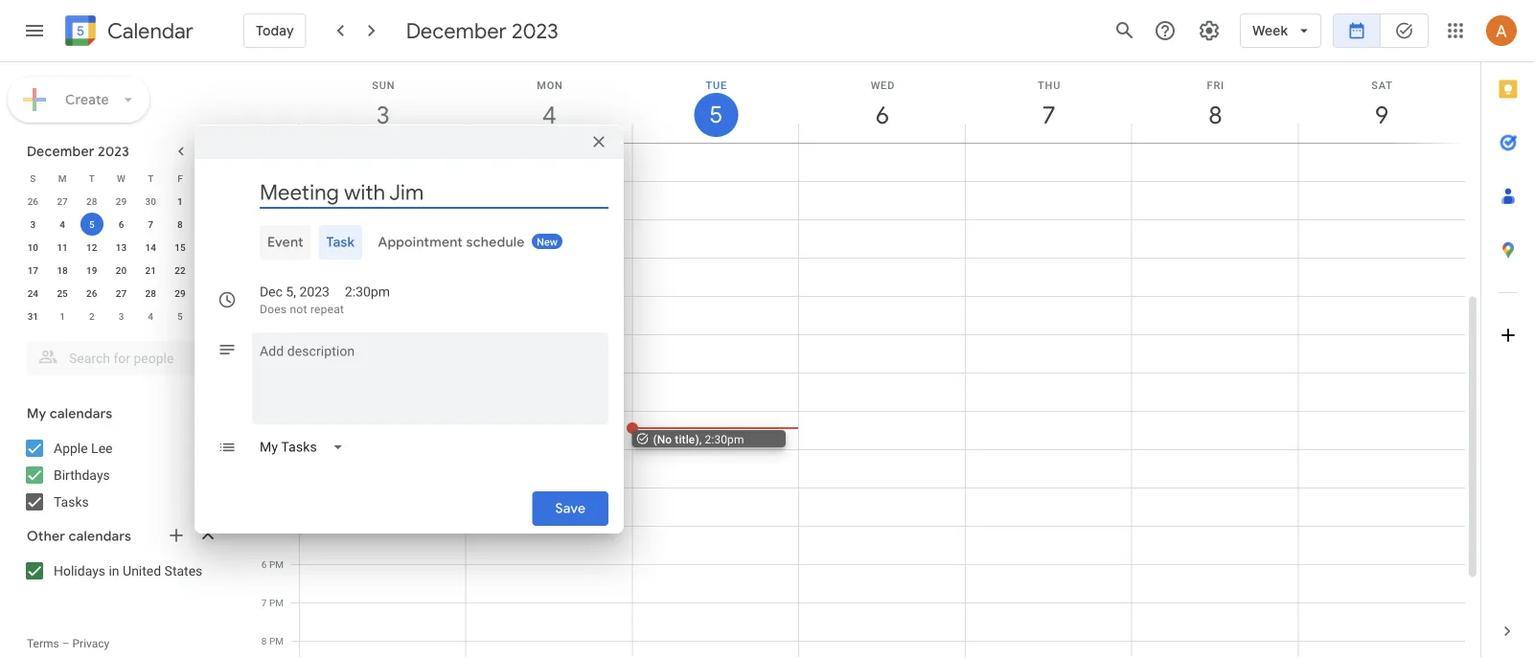 Task type: locate. For each thing, give the bounding box(es) containing it.
8 down 7 am
[[261, 175, 267, 187]]

not
[[290, 303, 307, 316]]

1 horizontal spatial 28
[[145, 288, 156, 299]]

8 am
[[261, 175, 284, 187]]

3 down the sun
[[375, 99, 389, 131]]

does
[[260, 303, 287, 316]]

december 2023 up m
[[27, 143, 129, 160]]

13
[[116, 242, 127, 253]]

t up november 28 element
[[89, 173, 95, 184]]

calendar heading
[[104, 18, 193, 45]]

dec
[[260, 284, 283, 300]]

9 down sat
[[1374, 99, 1388, 131]]

5, today element
[[80, 213, 103, 236]]

2 vertical spatial 4
[[148, 311, 153, 322]]

december 2023 up the mon
[[406, 17, 559, 44]]

pm for 12 pm
[[269, 329, 284, 340]]

2:30pm
[[345, 284, 390, 300], [705, 433, 744, 446]]

pm
[[269, 329, 284, 340], [269, 367, 284, 379], [269, 444, 284, 455], [269, 559, 284, 570], [269, 597, 284, 609], [269, 635, 284, 647]]

5 am from the top
[[269, 290, 284, 302]]

2 row from the top
[[18, 190, 224, 213]]

1 horizontal spatial 9
[[1374, 99, 1388, 131]]

1 down 'f'
[[177, 196, 183, 207]]

27 for 27 element
[[116, 288, 127, 299]]

28
[[86, 196, 97, 207], [145, 288, 156, 299]]

12 up 19 at left
[[86, 242, 97, 253]]

tab list
[[1482, 62, 1534, 605], [210, 225, 609, 260]]

gmt-
[[251, 127, 273, 139]]

january 2 element
[[80, 305, 103, 328]]

my
[[27, 405, 46, 423]]

5 down tue
[[708, 100, 722, 130]]

17 element
[[21, 259, 44, 282]]

2023 up w in the top left of the page
[[98, 143, 129, 160]]

f
[[177, 173, 183, 184]]

27 for november 27 'element' at the left top of page
[[57, 196, 68, 207]]

2 horizontal spatial 6
[[875, 99, 888, 131]]

11 up the 18
[[57, 242, 68, 253]]

pm up 7 pm
[[269, 559, 284, 570]]

12 down does
[[256, 329, 267, 340]]

6 inside row group
[[119, 219, 124, 230]]

pm up 8 pm
[[269, 597, 284, 609]]

0 vertical spatial 29
[[116, 196, 127, 207]]

1 vertical spatial 28
[[145, 288, 156, 299]]

None search field
[[0, 334, 238, 376]]

0 horizontal spatial tab list
[[210, 225, 609, 260]]

pm for 6 pm
[[269, 559, 284, 570]]

today
[[256, 22, 294, 39]]

0 vertical spatial 11
[[57, 242, 68, 253]]

1 for 1 pm
[[262, 367, 267, 379]]

grid
[[245, 62, 1481, 658]]

6 up 7 pm
[[262, 559, 267, 570]]

1 down 25 element
[[60, 311, 65, 322]]

row
[[18, 167, 224, 190], [18, 190, 224, 213], [18, 213, 224, 236], [18, 236, 224, 259], [18, 259, 224, 282], [18, 282, 224, 305], [18, 305, 224, 328]]

27 down m
[[57, 196, 68, 207]]

12 inside 12 element
[[86, 242, 97, 253]]

privacy
[[72, 637, 110, 651]]

am for 7 am
[[269, 137, 284, 149]]

1 row from the top
[[18, 167, 224, 190]]

0 vertical spatial december
[[406, 17, 507, 44]]

united
[[123, 563, 161, 579]]

fri
[[1207, 79, 1225, 91]]

0 horizontal spatial december
[[27, 143, 94, 160]]

1 horizontal spatial t
[[148, 173, 154, 184]]

29 for 29 element
[[175, 288, 186, 299]]

3 inside 'sun 3'
[[375, 99, 389, 131]]

4 inside january 4 "element"
[[148, 311, 153, 322]]

wed
[[871, 79, 895, 91]]

1 down 12 pm
[[262, 367, 267, 379]]

am for 8 am
[[269, 175, 284, 187]]

0 horizontal spatial 2023
[[98, 143, 129, 160]]

calendars up the apple lee
[[50, 405, 112, 423]]

calendar
[[107, 18, 193, 45]]

t up november 30 element at the top of page
[[148, 173, 154, 184]]

4 pm from the top
[[269, 559, 284, 570]]

8 down 'fri'
[[1208, 99, 1221, 131]]

10 element
[[21, 236, 44, 259]]

1 vertical spatial 2:30pm
[[705, 433, 744, 446]]

2023 up the mon
[[512, 17, 559, 44]]

8 up 15 "element"
[[177, 219, 183, 230]]

calendars inside dropdown button
[[69, 528, 131, 545]]

2 horizontal spatial 4
[[542, 99, 555, 131]]

1 vertical spatial 4
[[60, 219, 65, 230]]

1 vertical spatial 9
[[261, 214, 267, 225]]

8 pm
[[262, 635, 284, 647]]

5 inside cell
[[89, 219, 95, 230]]

3 am from the top
[[269, 214, 284, 225]]

4 row from the top
[[18, 236, 224, 259]]

week
[[1253, 22, 1288, 39]]

29 down w in the top left of the page
[[116, 196, 127, 207]]

24 element
[[21, 282, 44, 305]]

7 down november 30 element at the top of page
[[148, 219, 153, 230]]

2 t from the left
[[148, 173, 154, 184]]

7 link
[[1027, 93, 1071, 137]]

18 element
[[51, 259, 74, 282]]

pm for 1 pm
[[269, 367, 284, 379]]

0 horizontal spatial 10
[[27, 242, 38, 253]]

1 vertical spatial december
[[27, 143, 94, 160]]

6 column header
[[799, 62, 966, 143]]

28 down 21
[[145, 288, 156, 299]]

12 element
[[80, 236, 103, 259]]

saturday column header
[[195, 167, 224, 190]]

27 down 20
[[116, 288, 127, 299]]

5 down 29 element
[[177, 311, 183, 322]]

january 3 element
[[110, 305, 133, 328]]

11 inside grid
[[256, 290, 267, 302]]

am down 7 am
[[269, 175, 284, 187]]

7 up 8 pm
[[262, 597, 267, 609]]

sun
[[372, 79, 395, 91]]

4
[[542, 99, 555, 131], [60, 219, 65, 230], [148, 311, 153, 322]]

5 down november 28 element
[[89, 219, 95, 230]]

1 horizontal spatial 2023
[[299, 284, 330, 300]]

title)
[[675, 433, 699, 446]]

1 pm
[[262, 367, 284, 379]]

0 vertical spatial 6
[[875, 99, 888, 131]]

28 for november 28 element
[[86, 196, 97, 207]]

calendars inside "dropdown button"
[[50, 405, 112, 423]]

28 for 28 element
[[145, 288, 156, 299]]

20 element
[[110, 259, 133, 282]]

8 for 8 pm
[[262, 635, 267, 647]]

1 vertical spatial 6
[[119, 219, 124, 230]]

1 vertical spatial 5
[[89, 219, 95, 230]]

27
[[57, 196, 68, 207], [116, 288, 127, 299]]

repeat
[[310, 303, 344, 316]]

7 row from the top
[[18, 305, 224, 328]]

december 2023
[[406, 17, 559, 44], [27, 143, 129, 160]]

27 inside 'element'
[[57, 196, 68, 207]]

pm down 12 pm
[[269, 367, 284, 379]]

0 horizontal spatial 29
[[116, 196, 127, 207]]

am down 'event'
[[269, 252, 284, 264]]

–
[[62, 637, 70, 651]]

11 for 11
[[57, 242, 68, 253]]

7
[[1041, 99, 1055, 131], [261, 137, 267, 149], [148, 219, 153, 230], [262, 597, 267, 609]]

13 element
[[110, 236, 133, 259]]

november 28 element
[[80, 190, 103, 213]]

am for 10 am
[[269, 252, 284, 264]]

tab list containing event
[[210, 225, 609, 260]]

10
[[27, 242, 38, 253], [256, 252, 267, 264]]

0 horizontal spatial 9
[[261, 214, 267, 225]]

8 down 7 pm
[[262, 635, 267, 647]]

0 vertical spatial 12
[[86, 242, 97, 253]]

0 horizontal spatial 27
[[57, 196, 68, 207]]

11 element
[[51, 236, 74, 259]]

1 inside grid
[[262, 367, 267, 379]]

0 vertical spatial 2:30pm
[[345, 284, 390, 300]]

0 horizontal spatial 12
[[86, 242, 97, 253]]

11 inside row
[[57, 242, 68, 253]]

1 pm from the top
[[269, 329, 284, 340]]

0 horizontal spatial t
[[89, 173, 95, 184]]

0 horizontal spatial 6
[[119, 219, 124, 230]]

2:30pm right ,
[[705, 433, 744, 446]]

1 horizontal spatial 5
[[177, 311, 183, 322]]

2 am from the top
[[269, 175, 284, 187]]

7 left 08
[[261, 137, 267, 149]]

add other calendars image
[[167, 526, 186, 545]]

0 vertical spatial 26
[[27, 196, 38, 207]]

21 element
[[139, 259, 162, 282]]

2023
[[512, 17, 559, 44], [98, 143, 129, 160], [299, 284, 330, 300]]

1 horizontal spatial 1
[[177, 196, 183, 207]]

row containing s
[[18, 167, 224, 190]]

thu 7
[[1038, 79, 1061, 131]]

calendars up in at the left
[[69, 528, 131, 545]]

29 down 22
[[175, 288, 186, 299]]

7 am
[[261, 137, 284, 149]]

my calendars list
[[4, 433, 238, 518]]

28 up 5, today element
[[86, 196, 97, 207]]

am for 9 am
[[269, 214, 284, 225]]

4 up "11" element
[[60, 219, 65, 230]]

tue 5
[[706, 79, 727, 130]]

tasks
[[54, 494, 89, 510]]

1 am from the top
[[269, 137, 284, 149]]

1 horizontal spatial 26
[[86, 288, 97, 299]]

3 row from the top
[[18, 213, 224, 236]]

10 inside grid
[[256, 252, 267, 264]]

pm for 3 pm
[[269, 444, 284, 455]]

0 vertical spatial 2023
[[512, 17, 559, 44]]

4 column header
[[466, 62, 633, 143]]

7 down thu on the top of the page
[[1041, 99, 1055, 131]]

0 horizontal spatial 4
[[60, 219, 65, 230]]

1
[[177, 196, 183, 207], [60, 311, 65, 322], [262, 367, 267, 379]]

december
[[406, 17, 507, 44], [27, 143, 94, 160]]

1 vertical spatial 29
[[175, 288, 186, 299]]

task_alt
[[1395, 21, 1414, 40]]

2 horizontal spatial 1
[[262, 367, 267, 379]]

0 horizontal spatial 5
[[89, 219, 95, 230]]

6 down "wed"
[[875, 99, 888, 131]]

1 horizontal spatial tab list
[[1482, 62, 1534, 605]]

4 am from the top
[[269, 252, 284, 264]]

privacy link
[[72, 637, 110, 651]]

4 link
[[528, 93, 572, 137]]

0 vertical spatial calendars
[[50, 405, 112, 423]]

10 am
[[256, 252, 284, 264]]

None field
[[252, 430, 359, 465]]

1 t from the left
[[89, 173, 95, 184]]

am up 'event'
[[269, 214, 284, 225]]

settings menu image
[[1198, 19, 1221, 42]]

task_alt button
[[1381, 8, 1429, 54]]

4 down 28 element
[[148, 311, 153, 322]]

10 inside row
[[27, 242, 38, 253]]

date_range
[[1348, 21, 1367, 40]]

8 inside fri 8
[[1208, 99, 1221, 131]]

19
[[86, 265, 97, 276]]

Search for people text field
[[38, 341, 207, 376]]

gmt-08
[[251, 127, 284, 139]]

pm down 7 pm
[[269, 635, 284, 647]]

,
[[699, 433, 702, 446]]

m
[[58, 173, 67, 184]]

row group containing 26
[[18, 190, 224, 328]]

0 vertical spatial 28
[[86, 196, 97, 207]]

10 up 17
[[27, 242, 38, 253]]

1 horizontal spatial 29
[[175, 288, 186, 299]]

6 pm from the top
[[269, 635, 284, 647]]

0 horizontal spatial 26
[[27, 196, 38, 207]]

28 inside 28 element
[[145, 288, 156, 299]]

5 row from the top
[[18, 259, 224, 282]]

1 horizontal spatial 4
[[148, 311, 153, 322]]

5 pm from the top
[[269, 597, 284, 609]]

0 vertical spatial 5
[[708, 100, 722, 130]]

0 horizontal spatial december 2023
[[27, 143, 129, 160]]

7 inside row
[[148, 219, 153, 230]]

1 vertical spatial 12
[[256, 329, 267, 340]]

29 element
[[169, 282, 192, 305]]

november 27 element
[[51, 190, 74, 213]]

2 horizontal spatial 5
[[708, 100, 722, 130]]

2 pm from the top
[[269, 367, 284, 379]]

november 30 element
[[139, 190, 162, 213]]

6
[[875, 99, 888, 131], [119, 219, 124, 230], [262, 559, 267, 570]]

0 horizontal spatial 11
[[57, 242, 68, 253]]

0 horizontal spatial 28
[[86, 196, 97, 207]]

1 horizontal spatial 27
[[116, 288, 127, 299]]

pm down does
[[269, 329, 284, 340]]

0 vertical spatial 27
[[57, 196, 68, 207]]

30 element
[[198, 282, 221, 305]]

apple lee
[[54, 440, 113, 456]]

4 down the mon
[[542, 99, 555, 131]]

0 horizontal spatial 2:30pm
[[345, 284, 390, 300]]

12 for 12 pm
[[256, 329, 267, 340]]

1 vertical spatial 27
[[116, 288, 127, 299]]

3 column header
[[299, 62, 466, 143]]

1 horizontal spatial 6
[[262, 559, 267, 570]]

0 vertical spatial 4
[[542, 99, 555, 131]]

1 vertical spatial 11
[[256, 290, 267, 302]]

new element
[[532, 234, 563, 249]]

31 element
[[21, 305, 44, 328]]

row containing 31
[[18, 305, 224, 328]]

5 link
[[694, 93, 738, 137]]

2 vertical spatial 1
[[262, 367, 267, 379]]

10 up dec
[[256, 252, 267, 264]]

28 inside november 28 element
[[86, 196, 97, 207]]

2 vertical spatial 6
[[262, 559, 267, 570]]

1 horizontal spatial 12
[[256, 329, 267, 340]]

8 inside row
[[177, 219, 183, 230]]

2023 up does not repeat
[[299, 284, 330, 300]]

row group
[[18, 190, 224, 328]]

6 row from the top
[[18, 282, 224, 305]]

am up does
[[269, 290, 284, 302]]

26
[[27, 196, 38, 207], [86, 288, 97, 299]]

12
[[86, 242, 97, 253], [256, 329, 267, 340]]

26 down s
[[27, 196, 38, 207]]

25 element
[[51, 282, 74, 305]]

2 vertical spatial 5
[[177, 311, 183, 322]]

event
[[267, 234, 304, 251]]

pm down 1 pm
[[269, 444, 284, 455]]

birthdays
[[54, 467, 110, 483]]

w
[[117, 173, 125, 184]]

calendars
[[50, 405, 112, 423], [69, 528, 131, 545]]

november 26 element
[[21, 190, 44, 213]]

1 vertical spatial 26
[[86, 288, 97, 299]]

5 for january 5 element
[[177, 311, 183, 322]]

26 for november 26 element
[[27, 196, 38, 207]]

other calendars
[[27, 528, 131, 545]]

1 horizontal spatial 10
[[256, 252, 267, 264]]

14
[[145, 242, 156, 253]]

s
[[30, 173, 36, 184]]

3 pm from the top
[[269, 444, 284, 455]]

10 for 10 am
[[256, 252, 267, 264]]

1 horizontal spatial 11
[[256, 290, 267, 302]]

9
[[1374, 99, 1388, 131], [261, 214, 267, 225]]

am up 8 am
[[269, 137, 284, 149]]

31
[[27, 311, 38, 322]]

11
[[57, 242, 68, 253], [256, 290, 267, 302]]

1 vertical spatial calendars
[[69, 528, 131, 545]]

0 horizontal spatial 1
[[60, 311, 65, 322]]

0 vertical spatial december 2023
[[406, 17, 559, 44]]

1 horizontal spatial 2:30pm
[[705, 433, 744, 446]]

6 down november 29 element
[[119, 219, 124, 230]]

2:30pm down task button
[[345, 284, 390, 300]]

26 down 19 at left
[[86, 288, 97, 299]]

6 for 6
[[119, 219, 124, 230]]

0 vertical spatial 9
[[1374, 99, 1388, 131]]

3 down 27 element
[[119, 311, 124, 322]]

9 up 10 am at the left top of the page
[[261, 214, 267, 225]]

1 vertical spatial 1
[[60, 311, 65, 322]]

11 up does
[[256, 290, 267, 302]]



Task type: describe. For each thing, give the bounding box(es) containing it.
calendars for other calendars
[[69, 528, 131, 545]]

12 pm
[[256, 329, 284, 340]]

Add description text field
[[252, 340, 609, 409]]

sun 3
[[372, 79, 395, 131]]

dec 5, 2023
[[260, 284, 330, 300]]

15
[[175, 242, 186, 253]]

calendar element
[[61, 12, 193, 54]]

january 5 element
[[169, 305, 192, 328]]

1 vertical spatial 2023
[[98, 143, 129, 160]]

8 link
[[1194, 93, 1238, 137]]

5 inside tue 5
[[708, 100, 722, 130]]

new
[[537, 236, 558, 248]]

6 pm
[[262, 559, 284, 570]]

08
[[273, 127, 284, 139]]

9 inside 'sat 9'
[[1374, 99, 1388, 131]]

terms – privacy
[[27, 637, 110, 651]]

tue
[[706, 79, 727, 91]]

task
[[327, 234, 355, 251]]

11 am
[[256, 290, 284, 302]]

in
[[109, 563, 119, 579]]

3 up 10 element
[[30, 219, 36, 230]]

other calendars button
[[4, 521, 238, 552]]

holidays in united states
[[54, 563, 203, 579]]

2:30pm inside grid
[[705, 433, 744, 446]]

pm for 8 pm
[[269, 635, 284, 647]]

8 for 8
[[177, 219, 183, 230]]

7 inside thu 7
[[1041, 99, 1055, 131]]

my calendars button
[[4, 399, 238, 429]]

create button
[[8, 77, 149, 123]]

terms link
[[27, 637, 59, 651]]

3 down 1 pm
[[262, 444, 267, 455]]

14 element
[[139, 236, 162, 259]]

row containing 26
[[18, 190, 224, 213]]

7 column header
[[965, 62, 1132, 143]]

8 for 8 am
[[261, 175, 267, 187]]

3 link
[[361, 93, 405, 137]]

29 for november 29 element
[[116, 196, 127, 207]]

7 for 7 am
[[261, 137, 267, 149]]

25
[[57, 288, 68, 299]]

terms
[[27, 637, 59, 651]]

sat
[[1372, 79, 1393, 91]]

(no
[[653, 433, 672, 446]]

7 pm
[[262, 597, 284, 609]]

sat 9
[[1372, 79, 1393, 131]]

january 1 element
[[51, 305, 74, 328]]

1 vertical spatial december 2023
[[27, 143, 129, 160]]

4 inside mon 4
[[542, 99, 555, 131]]

9 column header
[[1298, 62, 1465, 143]]

22
[[175, 265, 186, 276]]

apple
[[54, 440, 88, 456]]

1 for the january 1 element
[[60, 311, 65, 322]]

17
[[27, 265, 38, 276]]

21
[[145, 265, 156, 276]]

grid containing 3
[[245, 62, 1481, 658]]

6 for 6 pm
[[262, 559, 267, 570]]

create
[[65, 91, 109, 108]]

22 element
[[169, 259, 192, 282]]

9 am
[[261, 214, 284, 225]]

other
[[27, 528, 65, 545]]

12 for 12
[[86, 242, 97, 253]]

19 element
[[80, 259, 103, 282]]

5,
[[286, 284, 296, 300]]

18
[[57, 265, 68, 276]]

0 vertical spatial 1
[[177, 196, 183, 207]]

7 for 7 pm
[[262, 597, 267, 609]]

date_range button
[[1333, 8, 1381, 54]]

calendars for my calendars
[[50, 405, 112, 423]]

11 for 11 am
[[256, 290, 267, 302]]

2 horizontal spatial 2023
[[512, 17, 559, 44]]

15 element
[[169, 236, 192, 259]]

lee
[[91, 440, 113, 456]]

task button
[[319, 225, 363, 260]]

event button
[[260, 225, 311, 260]]

8 column header
[[1131, 62, 1299, 143]]

mon 4
[[537, 79, 563, 131]]

does not repeat
[[260, 303, 344, 316]]

(no title) , 2:30pm
[[653, 433, 744, 446]]

december 2023 grid
[[18, 167, 224, 328]]

appointment
[[378, 234, 463, 251]]

7 for 7
[[148, 219, 153, 230]]

26 element
[[80, 282, 103, 305]]

week button
[[1240, 8, 1322, 54]]

28 element
[[139, 282, 162, 305]]

3 pm
[[262, 444, 284, 455]]

main drawer image
[[23, 19, 46, 42]]

row containing 24
[[18, 282, 224, 305]]

appointment schedule
[[378, 234, 525, 251]]

schedule
[[466, 234, 525, 251]]

9 link
[[1360, 93, 1404, 137]]

6 inside wed 6
[[875, 99, 888, 131]]

thu
[[1038, 79, 1061, 91]]

5 cell
[[77, 213, 107, 236]]

holidays
[[54, 563, 105, 579]]

mon
[[537, 79, 563, 91]]

27 element
[[110, 282, 133, 305]]

today button
[[243, 8, 306, 54]]

1 horizontal spatial december
[[406, 17, 507, 44]]

states
[[164, 563, 203, 579]]

row containing 3
[[18, 213, 224, 236]]

Add title text field
[[260, 178, 609, 207]]

january 4 element
[[139, 305, 162, 328]]

26 for the 26 element
[[86, 288, 97, 299]]

1 horizontal spatial december 2023
[[406, 17, 559, 44]]

20
[[116, 265, 127, 276]]

pm for 7 pm
[[269, 597, 284, 609]]

fri 8
[[1207, 79, 1225, 131]]

november 29 element
[[110, 190, 133, 213]]

5 column header
[[632, 62, 799, 143]]

5 for 5, today element
[[89, 219, 95, 230]]

24
[[27, 288, 38, 299]]

row containing 10
[[18, 236, 224, 259]]

wed 6
[[871, 79, 895, 131]]

am for 11 am
[[269, 290, 284, 302]]

january 6 element
[[198, 305, 221, 328]]

row containing 17
[[18, 259, 224, 282]]

my calendars
[[27, 405, 112, 423]]

2 vertical spatial 2023
[[299, 284, 330, 300]]

10 for 10
[[27, 242, 38, 253]]

30
[[145, 196, 156, 207]]

6 link
[[861, 93, 905, 137]]



Task type: vqa. For each thing, say whether or not it's contained in the screenshot.
NOT
yes



